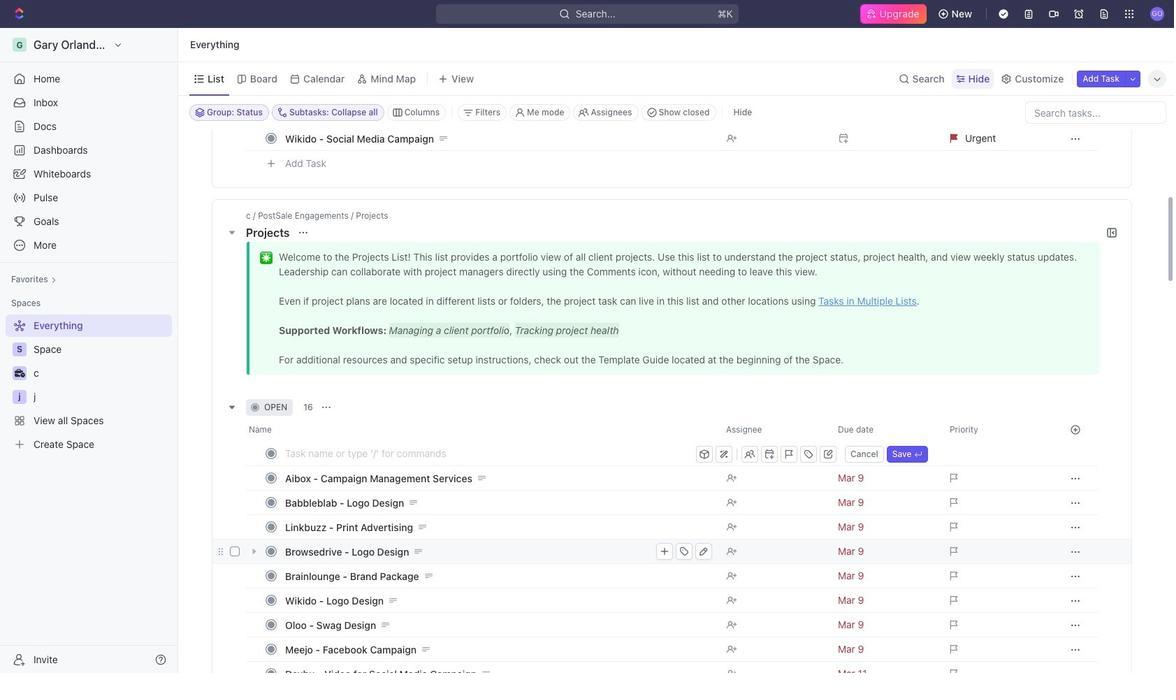Task type: vqa. For each thing, say whether or not it's contained in the screenshot.
Search Tasks... text box
yes



Task type: describe. For each thing, give the bounding box(es) containing it.
sidebar navigation
[[0, 28, 181, 673]]

j, , element
[[13, 390, 27, 404]]

Task name or type '/' for commands text field
[[285, 442, 693, 464]]

space, , element
[[13, 343, 27, 357]]

gary orlando's workspace, , element
[[13, 38, 27, 52]]



Task type: locate. For each thing, give the bounding box(es) containing it.
tree
[[6, 315, 172, 456]]

Search tasks... text field
[[1026, 102, 1166, 123]]

tree inside sidebar navigation
[[6, 315, 172, 456]]

business time image
[[14, 369, 25, 378]]



